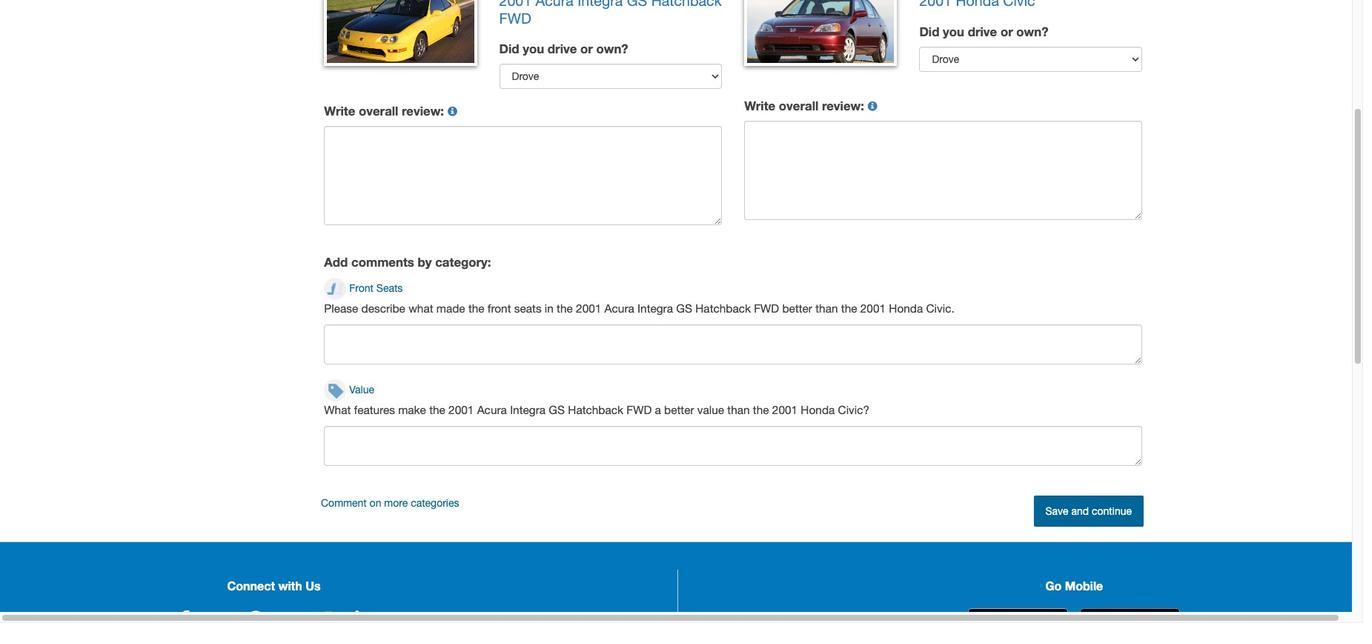 Task type: describe. For each thing, give the bounding box(es) containing it.
front seats
[[349, 282, 403, 294]]

1 horizontal spatial honda
[[889, 301, 923, 315]]

what
[[409, 301, 433, 315]]

more
[[384, 497, 408, 509]]

save
[[1046, 506, 1069, 517]]

youtube image
[[282, 611, 302, 624]]

go mobile
[[1046, 579, 1104, 593]]

or for info sign icon
[[1001, 24, 1013, 39]]

0 horizontal spatial than
[[728, 403, 750, 417]]

overall for info sign icon
[[779, 99, 819, 114]]

value
[[349, 384, 374, 395]]

2 horizontal spatial fwd
[[754, 301, 780, 315]]

2 vertical spatial gs
[[549, 403, 565, 417]]

civic?
[[838, 403, 870, 417]]

go
[[1046, 579, 1062, 593]]

category:
[[435, 255, 491, 270]]

on
[[370, 497, 381, 509]]

in
[[545, 301, 554, 315]]

0 horizontal spatial honda
[[801, 403, 835, 417]]

2001 acura integra gs hatchback fwd
[[499, 0, 722, 26]]

acura inside 2001 acura integra gs hatchback fwd
[[536, 0, 574, 9]]

value
[[698, 403, 725, 417]]

info sign image
[[448, 107, 458, 117]]

us
[[306, 579, 321, 593]]

front
[[488, 301, 511, 315]]

1 horizontal spatial better
[[783, 301, 813, 315]]

did for info sign icon
[[920, 24, 940, 39]]

twitter image
[[209, 611, 230, 624]]

a
[[655, 403, 661, 417]]

did you drive or own? for info sign icon
[[920, 24, 1049, 39]]

civic.
[[927, 301, 955, 315]]

drive for info sign image
[[548, 42, 577, 56]]

make
[[398, 403, 426, 417]]

overall for info sign image
[[359, 104, 399, 119]]

front
[[349, 282, 374, 294]]

describe
[[362, 301, 406, 315]]

what
[[324, 403, 351, 417]]

features
[[354, 403, 395, 417]]

1 vertical spatial better
[[664, 403, 695, 417]]

integra inside 2001 acura integra gs hatchback fwd
[[578, 0, 623, 9]]

by
[[418, 255, 432, 270]]

write overall review: for info sign icon
[[745, 99, 868, 114]]

1 horizontal spatial fwd
[[627, 403, 652, 417]]

comment on more categories save and continue
[[321, 497, 1132, 517]]

continue
[[1092, 506, 1132, 517]]

add comments by category:
[[324, 255, 491, 270]]

pinterest image
[[246, 611, 266, 624]]

write for info sign icon
[[745, 99, 776, 114]]

connect
[[227, 579, 275, 593]]



Task type: vqa. For each thing, say whether or not it's contained in the screenshot.
Did you drive or own? for info sign icon
yes



Task type: locate. For each thing, give the bounding box(es) containing it.
did you drive or own?
[[920, 24, 1049, 39], [499, 42, 629, 56]]

0 vertical spatial hatchback
[[652, 0, 722, 9]]

instagram image
[[318, 611, 339, 624]]

0 horizontal spatial better
[[664, 403, 695, 417]]

seats
[[514, 301, 542, 315]]

review: for info sign icon
[[822, 99, 865, 114]]

made
[[437, 301, 465, 315]]

2 vertical spatial integra
[[510, 403, 546, 417]]

0 horizontal spatial did you drive or own?
[[499, 42, 629, 56]]

1 vertical spatial or
[[581, 42, 593, 56]]

0 horizontal spatial own?
[[597, 42, 629, 56]]

integra
[[578, 0, 623, 9], [638, 301, 673, 315], [510, 403, 546, 417]]

better
[[783, 301, 813, 315], [664, 403, 695, 417]]

1 horizontal spatial own?
[[1017, 24, 1049, 39]]

review: left info sign icon
[[822, 99, 865, 114]]

0 vertical spatial did
[[920, 24, 940, 39]]

please describe what made the front seats in the 2001 acura integra gs hatchback fwd better than the 2001 honda civic.
[[324, 301, 955, 315]]

review: left info sign image
[[402, 104, 444, 119]]

own?
[[1017, 24, 1049, 39], [597, 42, 629, 56]]

linkedin image
[[354, 611, 375, 624]]

or for info sign image
[[581, 42, 593, 56]]

connect with us
[[227, 579, 321, 593]]

0 horizontal spatial review:
[[402, 104, 444, 119]]

1 horizontal spatial drive
[[968, 24, 998, 39]]

hatchback
[[652, 0, 722, 9], [696, 301, 751, 315], [568, 403, 624, 417]]

1 vertical spatial own?
[[597, 42, 629, 56]]

save and continue button
[[1034, 496, 1144, 527]]

0 horizontal spatial gs
[[549, 403, 565, 417]]

1 horizontal spatial acura
[[536, 0, 574, 9]]

1 horizontal spatial integra
[[578, 0, 623, 9]]

0 vertical spatial drive
[[968, 24, 998, 39]]

1 vertical spatial integra
[[638, 301, 673, 315]]

None text field
[[745, 121, 1143, 220], [324, 325, 1143, 365], [745, 121, 1143, 220], [324, 325, 1143, 365]]

0 vertical spatial or
[[1001, 24, 1013, 39]]

comment on more categories link
[[321, 497, 459, 509]]

0 horizontal spatial fwd
[[499, 9, 531, 26]]

honda
[[889, 301, 923, 315], [801, 403, 835, 417]]

1 horizontal spatial write
[[745, 99, 776, 114]]

fwd
[[499, 9, 531, 26], [754, 301, 780, 315], [627, 403, 652, 417]]

write overall review:
[[745, 99, 868, 114], [324, 104, 448, 119]]

review: for info sign image
[[402, 104, 444, 119]]

0 vertical spatial acura
[[536, 0, 574, 9]]

1 horizontal spatial did
[[920, 24, 940, 39]]

did for info sign image
[[499, 42, 520, 56]]

1 vertical spatial gs
[[676, 301, 693, 315]]

0 vertical spatial own?
[[1017, 24, 1049, 39]]

0 vertical spatial you
[[943, 24, 965, 39]]

0 horizontal spatial integra
[[510, 403, 546, 417]]

0 horizontal spatial did
[[499, 42, 520, 56]]

1 vertical spatial you
[[523, 42, 544, 56]]

categories
[[411, 497, 459, 509]]

honda left civic?
[[801, 403, 835, 417]]

with
[[278, 579, 302, 593]]

None text field
[[324, 126, 722, 226], [324, 426, 1143, 466], [324, 126, 722, 226], [324, 426, 1143, 466]]

write overall review: for info sign image
[[324, 104, 448, 119]]

1 horizontal spatial overall
[[779, 99, 819, 114]]

1 vertical spatial honda
[[801, 403, 835, 417]]

1 horizontal spatial review:
[[822, 99, 865, 114]]

0 vertical spatial than
[[816, 301, 838, 315]]

0 vertical spatial better
[[783, 301, 813, 315]]

1 horizontal spatial write overall review:
[[745, 99, 868, 114]]

1 vertical spatial drive
[[548, 42, 577, 56]]

0 vertical spatial gs
[[627, 0, 648, 9]]

0 vertical spatial fwd
[[499, 9, 531, 26]]

1 vertical spatial acura
[[605, 301, 635, 315]]

2001 inside 2001 acura integra gs hatchback fwd
[[499, 0, 532, 9]]

and
[[1072, 506, 1089, 517]]

facebook image
[[173, 611, 194, 624]]

own? for info sign image
[[597, 42, 629, 56]]

gs
[[627, 0, 648, 9], [676, 301, 693, 315], [549, 403, 565, 417]]

2 vertical spatial hatchback
[[568, 403, 624, 417]]

hatchback inside 2001 acura integra gs hatchback fwd
[[652, 0, 722, 9]]

1 vertical spatial did
[[499, 42, 520, 56]]

1 horizontal spatial you
[[943, 24, 965, 39]]

0 vertical spatial did you drive or own?
[[920, 24, 1049, 39]]

write for info sign image
[[324, 104, 355, 119]]

overall left info sign icon
[[779, 99, 819, 114]]

1 horizontal spatial did you drive or own?
[[920, 24, 1049, 39]]

0 horizontal spatial or
[[581, 42, 593, 56]]

the
[[469, 301, 485, 315], [557, 301, 573, 315], [841, 301, 858, 315], [429, 403, 446, 417], [753, 403, 769, 417]]

0 horizontal spatial write overall review:
[[324, 104, 448, 119]]

did
[[920, 24, 940, 39], [499, 42, 520, 56]]

2 horizontal spatial gs
[[676, 301, 693, 315]]

0 vertical spatial integra
[[578, 0, 623, 9]]

own? for info sign icon
[[1017, 24, 1049, 39]]

overall
[[779, 99, 819, 114], [359, 104, 399, 119]]

what features make the 2001 acura integra gs hatchback fwd a better value than the 2001 honda civic?
[[324, 403, 870, 417]]

seats
[[377, 282, 403, 294]]

0 horizontal spatial you
[[523, 42, 544, 56]]

1 vertical spatial did you drive or own?
[[499, 42, 629, 56]]

2001
[[499, 0, 532, 9], [576, 301, 602, 315], [861, 301, 886, 315], [449, 403, 474, 417], [773, 403, 798, 417]]

you for info sign image
[[523, 42, 544, 56]]

info sign image
[[868, 102, 878, 112]]

1 vertical spatial than
[[728, 403, 750, 417]]

did you drive or own? for info sign image
[[499, 42, 629, 56]]

write
[[745, 99, 776, 114], [324, 104, 355, 119]]

2 horizontal spatial integra
[[638, 301, 673, 315]]

gs inside 2001 acura integra gs hatchback fwd
[[627, 0, 648, 9]]

mobile
[[1065, 579, 1104, 593]]

comments
[[352, 255, 414, 270]]

you for info sign icon
[[943, 24, 965, 39]]

0 horizontal spatial acura
[[477, 403, 507, 417]]

please
[[324, 301, 358, 315]]

2 vertical spatial fwd
[[627, 403, 652, 417]]

0 horizontal spatial drive
[[548, 42, 577, 56]]

0 horizontal spatial overall
[[359, 104, 399, 119]]

1 vertical spatial hatchback
[[696, 301, 751, 315]]

0 vertical spatial honda
[[889, 301, 923, 315]]

1 horizontal spatial gs
[[627, 0, 648, 9]]

add
[[324, 255, 348, 270]]

drive
[[968, 24, 998, 39], [548, 42, 577, 56]]

download on the app store image
[[969, 609, 1069, 624]]

comment
[[321, 497, 367, 509]]

fwd inside 2001 acura integra gs hatchback fwd
[[499, 9, 531, 26]]

overall left info sign image
[[359, 104, 399, 119]]

0 horizontal spatial write
[[324, 104, 355, 119]]

2 vertical spatial acura
[[477, 403, 507, 417]]

1 horizontal spatial or
[[1001, 24, 1013, 39]]

1 horizontal spatial than
[[816, 301, 838, 315]]

drive for info sign icon
[[968, 24, 998, 39]]

acura
[[536, 0, 574, 9], [605, 301, 635, 315], [477, 403, 507, 417]]

2 horizontal spatial acura
[[605, 301, 635, 315]]

honda left 'civic.'
[[889, 301, 923, 315]]

get it on google play image
[[1081, 609, 1181, 624]]

review:
[[822, 99, 865, 114], [402, 104, 444, 119]]

than
[[816, 301, 838, 315], [728, 403, 750, 417]]

you
[[943, 24, 965, 39], [523, 42, 544, 56]]

or
[[1001, 24, 1013, 39], [581, 42, 593, 56]]

1 vertical spatial fwd
[[754, 301, 780, 315]]



